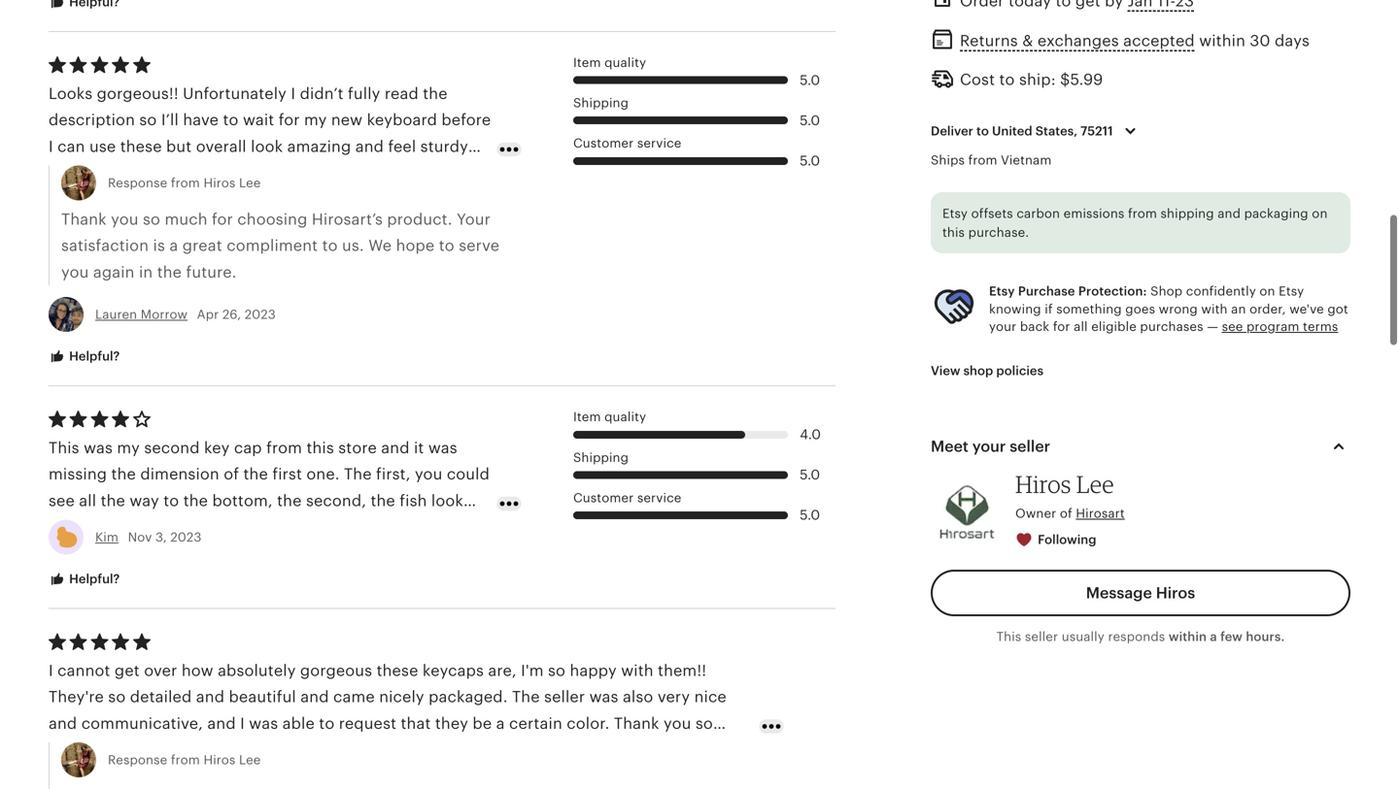 Task type: locate. For each thing, give the bounding box(es) containing it.
you up fish
[[415, 466, 443, 484]]

so right i'm
[[548, 663, 566, 680]]

2 customer from the top
[[573, 491, 634, 506]]

on inside shop confidently on etsy knowing if something goes wrong with an order, we've got your back for all eligible purchases —
[[1260, 284, 1275, 299]]

1 helpful? from the top
[[66, 349, 120, 364]]

helpful? button down kim link
[[34, 562, 134, 598]]

0 horizontal spatial thank
[[61, 211, 107, 228]]

0 vertical spatial customer
[[573, 136, 634, 151]]

on right packaging
[[1312, 207, 1328, 221]]

1 horizontal spatial the
[[512, 689, 540, 707]]

0 horizontal spatial the
[[344, 466, 372, 484]]

etsy left offsets
[[943, 207, 968, 221]]

1 horizontal spatial for
[[1053, 320, 1070, 334]]

was
[[84, 440, 113, 457], [428, 440, 457, 457], [589, 689, 619, 707], [249, 716, 278, 733]]

helpful? button for 4.0
[[34, 562, 134, 598]]

0 horizontal spatial see
[[49, 493, 75, 510]]

hiros up this seller usually responds within a few hours.
[[1156, 585, 1195, 603]]

1 service from the top
[[637, 136, 682, 151]]

2 horizontal spatial of
[[1060, 507, 1073, 521]]

1 vertical spatial customer
[[573, 491, 634, 506]]

0 vertical spatial thank
[[61, 211, 107, 228]]

happy
[[570, 663, 617, 680]]

0 vertical spatial this
[[49, 440, 79, 457]]

0 vertical spatial it
[[414, 440, 424, 457]]

0 vertical spatial shipping
[[573, 96, 629, 110]]

1 horizontal spatial this
[[997, 630, 1022, 645]]

seller inside i cannot get over how absolutely gorgeous these keycaps are, i'm so happy with them!! they're so detailed and beautiful and came nicely packaged.  the seller was also very nice and communicative, and i was able to request that they be a certain color.  thank you so much!
[[544, 689, 585, 707]]

with up '—'
[[1201, 302, 1228, 317]]

2 shipping from the top
[[573, 451, 629, 465]]

0 vertical spatial response
[[108, 176, 167, 190]]

helpful? button for 5.0
[[34, 339, 134, 375]]

to left united
[[977, 124, 989, 138]]

all down something
[[1074, 320, 1088, 334]]

the down store
[[344, 466, 372, 484]]

is
[[153, 237, 165, 255]]

shipping
[[1161, 207, 1214, 221]]

first
[[272, 466, 302, 484]]

hirosart link
[[1076, 507, 1125, 521]]

1 customer service from the top
[[573, 136, 682, 151]]

and up much!
[[49, 716, 77, 733]]

1 vertical spatial see
[[49, 493, 75, 510]]

cannot
[[58, 663, 110, 680]]

very
[[658, 689, 690, 707]]

1 helpful? button from the top
[[34, 339, 134, 375]]

was down 'beautiful'
[[249, 716, 278, 733]]

owner
[[1015, 507, 1057, 521]]

0 vertical spatial helpful?
[[66, 349, 120, 364]]

on up order,
[[1260, 284, 1275, 299]]

1 customer from the top
[[573, 136, 634, 151]]

0 vertical spatial within
[[1199, 32, 1246, 50]]

1 vertical spatial the
[[512, 689, 540, 707]]

quality for 5.0
[[605, 55, 646, 70]]

1 vertical spatial item quality
[[573, 410, 646, 425]]

returns & exchanges accepted button
[[960, 27, 1195, 55]]

goes
[[1125, 302, 1155, 317]]

customer service
[[573, 136, 682, 151], [573, 491, 682, 506]]

2023 right "3,"
[[170, 531, 202, 545]]

message hiros button
[[931, 571, 1351, 617]]

2023 right 26,
[[245, 308, 276, 322]]

seller inside dropdown button
[[1010, 438, 1050, 456]]

lee down 'beautiful'
[[239, 754, 261, 768]]

0 vertical spatial item
[[573, 55, 601, 70]]

your down knowing
[[989, 320, 1017, 334]]

0 horizontal spatial etsy
[[943, 207, 968, 221]]

0 vertical spatial with
[[1201, 302, 1228, 317]]

so down get
[[108, 689, 126, 707]]

0 horizontal spatial this
[[49, 440, 79, 457]]

states,
[[1036, 124, 1078, 138]]

helpful? down 'magical'
[[66, 572, 120, 587]]

1 vertical spatial response
[[108, 754, 167, 768]]

all inside this was my second key cap from this store and it was missing the dimension of the first one. the first, you could see all the way to the bottom, the second, the fish look like their resting on a full layer of green and it isn't as magical
[[79, 493, 96, 510]]

on right "3,"
[[175, 519, 195, 536]]

see down an
[[1222, 320, 1243, 334]]

1 horizontal spatial on
[[1260, 284, 1275, 299]]

for inside thank you so much for choosing hirosart's product. your satisfaction is a great compliment to us. we hope to serve you again in the future.
[[212, 211, 233, 228]]

0 horizontal spatial 2023
[[170, 531, 202, 545]]

thank up satisfaction
[[61, 211, 107, 228]]

to right hope
[[439, 237, 455, 255]]

1 vertical spatial all
[[79, 493, 96, 510]]

we've
[[1290, 302, 1324, 317]]

from left the shipping
[[1128, 207, 1157, 221]]

nov
[[128, 531, 152, 545]]

1 horizontal spatial all
[[1074, 320, 1088, 334]]

service for 5.0
[[637, 136, 682, 151]]

1 vertical spatial service
[[637, 491, 682, 506]]

1 horizontal spatial this
[[943, 226, 965, 240]]

helpful? for 4.0
[[66, 572, 120, 587]]

could
[[447, 466, 490, 484]]

you up satisfaction
[[111, 211, 139, 228]]

within left 30 at top right
[[1199, 32, 1246, 50]]

1 vertical spatial within
[[1169, 630, 1207, 645]]

0 horizontal spatial for
[[212, 211, 233, 228]]

ship:
[[1019, 71, 1056, 89]]

message hiros
[[1086, 585, 1195, 603]]

the down my at the left bottom
[[111, 466, 136, 484]]

0 vertical spatial lee
[[239, 176, 261, 190]]

these
[[377, 663, 418, 680]]

from right ships
[[968, 153, 998, 167]]

terms
[[1303, 320, 1338, 334]]

a inside i cannot get over how absolutely gorgeous these keycaps are, i'm so happy with them!! they're so detailed and beautiful and came nicely packaged.  the seller was also very nice and communicative, and i was able to request that they be a certain color.  thank you so much!
[[496, 716, 505, 733]]

i left "cannot"
[[49, 663, 53, 680]]

they
[[435, 716, 468, 733]]

so up is
[[143, 211, 160, 228]]

1 vertical spatial helpful? button
[[34, 562, 134, 598]]

we
[[368, 237, 392, 255]]

etsy inside etsy offsets carbon emissions from shipping and packaging on this purchase.
[[943, 207, 968, 221]]

hiros up owner
[[1015, 470, 1071, 499]]

etsy up the 'we've'
[[1279, 284, 1304, 299]]

and down 'beautiful'
[[207, 716, 236, 733]]

item for 4.0
[[573, 410, 601, 425]]

of up following
[[1060, 507, 1073, 521]]

this seller usually responds within a few hours.
[[997, 630, 1285, 645]]

1 vertical spatial helpful?
[[66, 572, 120, 587]]

this left 'purchase.'
[[943, 226, 965, 240]]

and
[[1218, 207, 1241, 221], [381, 440, 410, 457], [349, 519, 378, 536], [196, 689, 225, 707], [301, 689, 329, 707], [49, 716, 77, 733], [207, 716, 236, 733]]

2 response from hiros lee from the top
[[108, 754, 261, 768]]

1 item from the top
[[573, 55, 601, 70]]

0 vertical spatial this
[[943, 226, 965, 240]]

request
[[339, 716, 397, 733]]

customer for 5.0
[[573, 136, 634, 151]]

policies
[[996, 364, 1044, 378]]

for up great
[[212, 211, 233, 228]]

so down 'nice'
[[696, 716, 713, 733]]

response from hiros lee up 'much'
[[108, 176, 261, 190]]

as
[[432, 519, 448, 536]]

shop
[[964, 364, 993, 378]]

seller left usually
[[1025, 630, 1058, 645]]

see up like at left bottom
[[49, 493, 75, 510]]

2 vertical spatial seller
[[544, 689, 585, 707]]

seller up color.
[[544, 689, 585, 707]]

seller
[[1010, 438, 1050, 456], [1025, 630, 1058, 645], [544, 689, 585, 707]]

0 vertical spatial 2023
[[245, 308, 276, 322]]

1 horizontal spatial it
[[414, 440, 424, 457]]

0 horizontal spatial this
[[307, 440, 334, 457]]

a
[[169, 237, 178, 255], [199, 519, 208, 536], [1210, 630, 1217, 645], [496, 716, 505, 733]]

the down i'm
[[512, 689, 540, 707]]

0 vertical spatial your
[[989, 320, 1017, 334]]

the right "in"
[[157, 264, 182, 281]]

future.
[[186, 264, 237, 281]]

1 vertical spatial it
[[382, 519, 392, 536]]

0 horizontal spatial with
[[621, 663, 654, 680]]

view shop policies
[[931, 364, 1044, 378]]

1 quality from the top
[[605, 55, 646, 70]]

was up could
[[428, 440, 457, 457]]

2 horizontal spatial on
[[1312, 207, 1328, 221]]

etsy up knowing
[[989, 284, 1015, 299]]

much!
[[49, 742, 96, 759]]

5.0
[[800, 72, 820, 88], [800, 113, 820, 128], [800, 153, 820, 169], [800, 467, 820, 483], [800, 508, 820, 523]]

0 vertical spatial service
[[637, 136, 682, 151]]

1 vertical spatial 2023
[[170, 531, 202, 545]]

0 vertical spatial seller
[[1010, 438, 1050, 456]]

it up fish
[[414, 440, 424, 457]]

item
[[573, 55, 601, 70], [573, 410, 601, 425]]

response from hiros lee down communicative,
[[108, 754, 261, 768]]

5 5.0 from the top
[[800, 508, 820, 523]]

exchanges
[[1038, 32, 1119, 50]]

3 5.0 from the top
[[800, 153, 820, 169]]

of right layer
[[281, 519, 296, 536]]

0 horizontal spatial all
[[79, 493, 96, 510]]

you
[[111, 211, 139, 228], [61, 264, 89, 281], [415, 466, 443, 484], [664, 716, 691, 733]]

thank down also
[[614, 716, 659, 733]]

choosing
[[237, 211, 308, 228]]

customer service for 5.0
[[573, 136, 682, 151]]

1 item quality from the top
[[573, 55, 646, 70]]

2 helpful? button from the top
[[34, 562, 134, 598]]

seller up hiros lee owner of hirosart
[[1010, 438, 1050, 456]]

dimension
[[140, 466, 219, 484]]

this up the missing
[[49, 440, 79, 457]]

look
[[431, 493, 464, 510]]

a inside this was my second key cap from this store and it was missing the dimension of the first one. the first, you could see all the way to the bottom, the second, the fish look like their resting on a full layer of green and it isn't as magical
[[199, 519, 208, 536]]

within for a
[[1169, 630, 1207, 645]]

1 shipping from the top
[[573, 96, 629, 110]]

lee
[[239, 176, 261, 190], [1076, 470, 1114, 499], [239, 754, 261, 768]]

my
[[117, 440, 140, 457]]

the inside this was my second key cap from this store and it was missing the dimension of the first one. the first, you could see all the way to the bottom, the second, the fish look like their resting on a full layer of green and it isn't as magical
[[344, 466, 372, 484]]

2 item from the top
[[573, 410, 601, 425]]

0 vertical spatial helpful? button
[[34, 339, 134, 375]]

confidently
[[1186, 284, 1256, 299]]

they're
[[49, 689, 104, 707]]

0 vertical spatial on
[[1312, 207, 1328, 221]]

i'm
[[521, 663, 544, 680]]

helpful?
[[66, 349, 120, 364], [66, 572, 120, 587]]

1 vertical spatial shipping
[[573, 451, 629, 465]]

and right the shipping
[[1218, 207, 1241, 221]]

2 quality from the top
[[605, 410, 646, 425]]

how
[[182, 663, 213, 680]]

0 vertical spatial customer service
[[573, 136, 682, 151]]

nicely
[[379, 689, 424, 707]]

1 vertical spatial this
[[307, 440, 334, 457]]

response down communicative,
[[108, 754, 167, 768]]

of
[[224, 466, 239, 484], [1060, 507, 1073, 521], [281, 519, 296, 536]]

1 vertical spatial response from hiros lee
[[108, 754, 261, 768]]

0 vertical spatial for
[[212, 211, 233, 228]]

2 customer service from the top
[[573, 491, 682, 506]]

1 vertical spatial your
[[972, 438, 1006, 456]]

within for 30
[[1199, 32, 1246, 50]]

it
[[414, 440, 424, 457], [382, 519, 392, 536]]

1 vertical spatial this
[[997, 630, 1022, 645]]

compliment
[[227, 237, 318, 255]]

from up 'much'
[[171, 176, 200, 190]]

from down communicative,
[[171, 754, 200, 768]]

0 vertical spatial all
[[1074, 320, 1088, 334]]

0 horizontal spatial on
[[175, 519, 195, 536]]

your inside shop confidently on etsy knowing if something goes wrong with an order, we've got your back for all eligible purchases —
[[989, 320, 1017, 334]]

all up their
[[79, 493, 96, 510]]

your inside dropdown button
[[972, 438, 1006, 456]]

the inside thank you so much for choosing hirosart's product. your satisfaction is a great compliment to us. we hope to serve you again in the future.
[[157, 264, 182, 281]]

serve
[[459, 237, 500, 255]]

something
[[1056, 302, 1122, 317]]

thank you so much for choosing hirosart's product. your satisfaction is a great compliment to us. we hope to serve you again in the future.
[[61, 211, 500, 281]]

lee up choosing
[[239, 176, 261, 190]]

get
[[115, 663, 140, 680]]

0 vertical spatial item quality
[[573, 55, 646, 70]]

you inside i cannot get over how absolutely gorgeous these keycaps are, i'm so happy with them!! they're so detailed and beautiful and came nicely packaged.  the seller was also very nice and communicative, and i was able to request that they be a certain color.  thank you so much!
[[664, 716, 691, 733]]

1 horizontal spatial 2023
[[245, 308, 276, 322]]

the up their
[[101, 493, 125, 510]]

0 vertical spatial quality
[[605, 55, 646, 70]]

1 vertical spatial i
[[240, 716, 245, 733]]

this for this was my second key cap from this store and it was missing the dimension of the first one. the first, you could see all the way to the bottom, the second, the fish look like their resting on a full layer of green and it isn't as magical
[[49, 440, 79, 457]]

1 5.0 from the top
[[800, 72, 820, 88]]

this inside this was my second key cap from this store and it was missing the dimension of the first one. the first, you could see all the way to the bottom, the second, the fish look like their resting on a full layer of green and it isn't as magical
[[49, 440, 79, 457]]

fish
[[400, 493, 427, 510]]

1 vertical spatial with
[[621, 663, 654, 680]]

within left "few"
[[1169, 630, 1207, 645]]

your
[[989, 320, 1017, 334], [972, 438, 1006, 456]]

was left my at the left bottom
[[84, 440, 113, 457]]

this left usually
[[997, 630, 1022, 645]]

to right cost
[[999, 71, 1015, 89]]

this
[[943, 226, 965, 240], [307, 440, 334, 457]]

your right meet
[[972, 438, 1006, 456]]

0 horizontal spatial it
[[382, 519, 392, 536]]

the down first,
[[371, 493, 395, 510]]

a right be
[[496, 716, 505, 733]]

on inside etsy offsets carbon emissions from shipping and packaging on this purchase.
[[1312, 207, 1328, 221]]

1 vertical spatial thank
[[614, 716, 659, 733]]

2 helpful? from the top
[[66, 572, 120, 587]]

1 horizontal spatial with
[[1201, 302, 1228, 317]]

1 horizontal spatial etsy
[[989, 284, 1015, 299]]

response up 'much'
[[108, 176, 167, 190]]

0 vertical spatial see
[[1222, 320, 1243, 334]]

for
[[212, 211, 233, 228], [1053, 320, 1070, 334]]

deliver to united states, 75211 button
[[916, 111, 1157, 151]]

quality
[[605, 55, 646, 70], [605, 410, 646, 425]]

1 vertical spatial customer service
[[573, 491, 682, 506]]

from
[[968, 153, 998, 167], [171, 176, 200, 190], [1128, 207, 1157, 221], [266, 440, 302, 457], [171, 754, 200, 768]]

helpful? button down the lauren
[[34, 339, 134, 375]]

1 vertical spatial for
[[1053, 320, 1070, 334]]

0 horizontal spatial i
[[49, 663, 53, 680]]

0 vertical spatial the
[[344, 466, 372, 484]]

to right "able"
[[319, 716, 335, 733]]

a left full
[[199, 519, 208, 536]]

to right way at the bottom
[[163, 493, 179, 510]]

green
[[301, 519, 345, 536]]

2 item quality from the top
[[573, 410, 646, 425]]

hiros inside button
[[1156, 585, 1195, 603]]

one.
[[306, 466, 340, 484]]

this up one.
[[307, 440, 334, 457]]

1 vertical spatial item
[[573, 410, 601, 425]]

the down cap
[[243, 466, 268, 484]]

the down "dimension"
[[183, 493, 208, 510]]

the
[[344, 466, 372, 484], [512, 689, 540, 707]]

1 horizontal spatial thank
[[614, 716, 659, 733]]

it left the isn't
[[382, 519, 392, 536]]

on inside this was my second key cap from this store and it was missing the dimension of the first one. the first, you could see all the way to the bottom, the second, the fish look like their resting on a full layer of green and it isn't as magical
[[175, 519, 195, 536]]

if
[[1045, 302, 1053, 317]]

customer for 4.0
[[573, 491, 634, 506]]

view
[[931, 364, 960, 378]]

following
[[1038, 533, 1097, 548]]

packaged.
[[429, 689, 508, 707]]

1 vertical spatial lee
[[1076, 470, 1114, 499]]

this
[[49, 440, 79, 457], [997, 630, 1022, 645]]

kim
[[95, 531, 119, 545]]

with up also
[[621, 663, 654, 680]]

i down 'beautiful'
[[240, 716, 245, 733]]

ships
[[931, 153, 965, 167]]

a left "few"
[[1210, 630, 1217, 645]]

this inside this was my second key cap from this store and it was missing the dimension of the first one. the first, you could see all the way to the bottom, the second, the fish look like their resting on a full layer of green and it isn't as magical
[[307, 440, 334, 457]]

from up first
[[266, 440, 302, 457]]

2 response from the top
[[108, 754, 167, 768]]

lee up hirosart
[[1076, 470, 1114, 499]]

0 vertical spatial response from hiros lee
[[108, 176, 261, 190]]

2 service from the top
[[637, 491, 682, 506]]

hope
[[396, 237, 435, 255]]

2 vertical spatial on
[[175, 519, 195, 536]]

for right back
[[1053, 320, 1070, 334]]

1 vertical spatial quality
[[605, 410, 646, 425]]

1 vertical spatial on
[[1260, 284, 1275, 299]]

from inside this was my second key cap from this store and it was missing the dimension of the first one. the first, you could see all the way to the bottom, the second, the fish look like their resting on a full layer of green and it isn't as magical
[[266, 440, 302, 457]]

a right is
[[169, 237, 178, 255]]

helpful? down the lauren
[[66, 349, 120, 364]]

of up bottom,
[[224, 466, 239, 484]]

shipping for 4.0
[[573, 451, 629, 465]]

2 horizontal spatial etsy
[[1279, 284, 1304, 299]]

you down very
[[664, 716, 691, 733]]



Task type: vqa. For each thing, say whether or not it's contained in the screenshot.
electricity.
no



Task type: describe. For each thing, give the bounding box(es) containing it.
etsy for etsy purchase protection:
[[989, 284, 1015, 299]]

i cannot get over how absolutely gorgeous these keycaps are, i'm so happy with them!! they're so detailed and beautiful and came nicely packaged.  the seller was also very nice and communicative, and i was able to request that they be a certain color.  thank you so much!
[[49, 663, 727, 759]]

responds
[[1108, 630, 1165, 645]]

hiros down 'beautiful'
[[204, 754, 236, 768]]

and up "able"
[[301, 689, 329, 707]]

knowing
[[989, 302, 1041, 317]]

1 response from the top
[[108, 176, 167, 190]]

you inside this was my second key cap from this store and it was missing the dimension of the first one. the first, you could see all the way to the bottom, the second, the fish look like their resting on a full layer of green and it isn't as magical
[[415, 466, 443, 484]]

1 horizontal spatial of
[[281, 519, 296, 536]]

hirosart's
[[312, 211, 383, 228]]

program
[[1247, 320, 1300, 334]]

for inside shop confidently on etsy knowing if something goes wrong with an order, we've got your back for all eligible purchases —
[[1053, 320, 1070, 334]]

back
[[1020, 320, 1050, 334]]

hiros lee image
[[931, 476, 1004, 549]]

meet your seller button
[[913, 424, 1368, 470]]

0 vertical spatial i
[[49, 663, 53, 680]]

shipping for 5.0
[[573, 96, 629, 110]]

lauren morrow link
[[95, 308, 188, 322]]

etsy inside shop confidently on etsy knowing if something goes wrong with an order, we've got your back for all eligible purchases —
[[1279, 284, 1304, 299]]

came
[[333, 689, 375, 707]]

meet your seller
[[931, 438, 1050, 456]]

4 5.0 from the top
[[800, 467, 820, 483]]

kim link
[[95, 531, 119, 545]]

helpful? for 5.0
[[66, 349, 120, 364]]

to inside i cannot get over how absolutely gorgeous these keycaps are, i'm so happy with them!! they're so detailed and beautiful and came nicely packaged.  the seller was also very nice and communicative, and i was able to request that they be a certain color.  thank you so much!
[[319, 716, 335, 733]]

that
[[401, 716, 431, 733]]

purchases
[[1140, 320, 1204, 334]]

second
[[144, 440, 200, 457]]

detailed
[[130, 689, 192, 707]]

missing
[[49, 466, 107, 484]]

2 vertical spatial lee
[[239, 754, 261, 768]]

a inside thank you so much for choosing hirosart's product. your satisfaction is a great compliment to us. we hope to serve you again in the future.
[[169, 237, 178, 255]]

quality for 4.0
[[605, 410, 646, 425]]

etsy offsets carbon emissions from shipping and packaging on this purchase.
[[943, 207, 1328, 240]]

customer service for 4.0
[[573, 491, 682, 506]]

magical
[[49, 545, 108, 563]]

returns
[[960, 32, 1018, 50]]

vietnam
[[1001, 153, 1052, 167]]

lauren
[[95, 308, 137, 322]]

offsets
[[971, 207, 1013, 221]]

deliver to united states, 75211
[[931, 124, 1113, 138]]

this was my second key cap from this store and it was missing the dimension of the first one. the first, you could see all the way to the bottom, the second, the fish look like their resting on a full layer of green and it isn't as magical
[[49, 440, 490, 563]]

shop confidently on etsy knowing if something goes wrong with an order, we've got your back for all eligible purchases —
[[989, 284, 1349, 334]]

lee inside hiros lee owner of hirosart
[[1076, 470, 1114, 499]]

with inside shop confidently on etsy knowing if something goes wrong with an order, we've got your back for all eligible purchases —
[[1201, 302, 1228, 317]]

accepted
[[1123, 32, 1195, 50]]

see program terms link
[[1222, 320, 1338, 334]]

second,
[[306, 493, 366, 510]]

order,
[[1250, 302, 1286, 317]]

with inside i cannot get over how absolutely gorgeous these keycaps are, i'm so happy with them!! they're so detailed and beautiful and came nicely packaged.  the seller was also very nice and communicative, and i was able to request that they be a certain color.  thank you so much!
[[621, 663, 654, 680]]

cap
[[234, 440, 262, 457]]

was down happy
[[589, 689, 619, 707]]

shop
[[1151, 284, 1183, 299]]

this inside etsy offsets carbon emissions from shipping and packaging on this purchase.
[[943, 226, 965, 240]]

purchase
[[1018, 284, 1075, 299]]

1 vertical spatial seller
[[1025, 630, 1058, 645]]

etsy purchase protection:
[[989, 284, 1147, 299]]

packaging
[[1244, 207, 1309, 221]]

hirosart
[[1076, 507, 1125, 521]]

able
[[282, 716, 315, 733]]

protection:
[[1078, 284, 1147, 299]]

30
[[1250, 32, 1271, 50]]

way
[[130, 493, 159, 510]]

etsy for etsy offsets carbon emissions from shipping and packaging on this purchase.
[[943, 207, 968, 221]]

to inside this was my second key cap from this store and it was missing the dimension of the first one. the first, you could see all the way to the bottom, the second, the fish look like their resting on a full layer of green and it isn't as magical
[[163, 493, 179, 510]]

hiros inside hiros lee owner of hirosart
[[1015, 470, 1071, 499]]

and down second,
[[349, 519, 378, 536]]

great
[[182, 237, 222, 255]]

and down how
[[196, 689, 225, 707]]

apr
[[197, 308, 219, 322]]

1 response from hiros lee from the top
[[108, 176, 261, 190]]

from inside etsy offsets carbon emissions from shipping and packaging on this purchase.
[[1128, 207, 1157, 221]]

thank inside thank you so much for choosing hirosart's product. your satisfaction is a great compliment to us. we hope to serve you again in the future.
[[61, 211, 107, 228]]

store
[[338, 440, 377, 457]]

kim nov 3, 2023
[[95, 531, 202, 545]]

of inside hiros lee owner of hirosart
[[1060, 507, 1073, 521]]

also
[[623, 689, 653, 707]]

this for this seller usually responds within a few hours.
[[997, 630, 1022, 645]]

over
[[144, 663, 177, 680]]

them!!
[[658, 663, 707, 680]]

nice
[[694, 689, 727, 707]]

be
[[473, 716, 492, 733]]

26,
[[222, 308, 241, 322]]

and up first,
[[381, 440, 410, 457]]

first,
[[376, 466, 411, 484]]

the down first
[[277, 493, 302, 510]]

all inside shop confidently on etsy knowing if something goes wrong with an order, we've got your back for all eligible purchases —
[[1074, 320, 1088, 334]]

eligible
[[1091, 320, 1137, 334]]

view shop policies button
[[916, 353, 1058, 389]]

2 5.0 from the top
[[800, 113, 820, 128]]

1 horizontal spatial see
[[1222, 320, 1243, 334]]

75211
[[1081, 124, 1113, 138]]

got
[[1328, 302, 1349, 317]]

us.
[[342, 237, 364, 255]]

color.
[[567, 716, 610, 733]]

thank inside i cannot get over how absolutely gorgeous these keycaps are, i'm so happy with them!! they're so detailed and beautiful and came nicely packaged.  the seller was also very nice and communicative, and i was able to request that they be a certain color.  thank you so much!
[[614, 716, 659, 733]]

like
[[49, 519, 74, 536]]

to inside dropdown button
[[977, 124, 989, 138]]

their
[[79, 519, 114, 536]]

and inside etsy offsets carbon emissions from shipping and packaging on this purchase.
[[1218, 207, 1241, 221]]

an
[[1231, 302, 1246, 317]]

ships from vietnam
[[931, 153, 1052, 167]]

key
[[204, 440, 230, 457]]

isn't
[[396, 519, 428, 536]]

lauren morrow apr 26, 2023
[[95, 308, 276, 322]]

satisfaction
[[61, 237, 149, 255]]

meet
[[931, 438, 969, 456]]

3,
[[155, 531, 167, 545]]

item for 5.0
[[573, 55, 601, 70]]

so inside thank you so much for choosing hirosart's product. your satisfaction is a great compliment to us. we hope to serve you again in the future.
[[143, 211, 160, 228]]

item quality for 4.0
[[573, 410, 646, 425]]

you left again
[[61, 264, 89, 281]]

service for 4.0
[[637, 491, 682, 506]]

the inside i cannot get over how absolutely gorgeous these keycaps are, i'm so happy with them!! they're so detailed and beautiful and came nicely packaged.  the seller was also very nice and communicative, and i was able to request that they be a certain color.  thank you so much!
[[512, 689, 540, 707]]

keycaps
[[423, 663, 484, 680]]

are,
[[488, 663, 517, 680]]

beautiful
[[229, 689, 296, 707]]

see inside this was my second key cap from this store and it was missing the dimension of the first one. the first, you could see all the way to the bottom, the second, the fish look like their resting on a full layer of green and it isn't as magical
[[49, 493, 75, 510]]

item quality for 5.0
[[573, 55, 646, 70]]

4.0
[[800, 427, 821, 443]]

0 horizontal spatial of
[[224, 466, 239, 484]]

united
[[992, 124, 1033, 138]]

few
[[1221, 630, 1243, 645]]

emissions
[[1064, 207, 1125, 221]]

hiros up 'much'
[[204, 176, 236, 190]]

1 horizontal spatial i
[[240, 716, 245, 733]]

5.99
[[1070, 71, 1103, 89]]

gorgeous
[[300, 663, 372, 680]]

&
[[1022, 32, 1033, 50]]

returns & exchanges accepted within 30 days
[[960, 32, 1310, 50]]

to left us.
[[322, 237, 338, 255]]

much
[[165, 211, 208, 228]]

certain
[[509, 716, 562, 733]]



